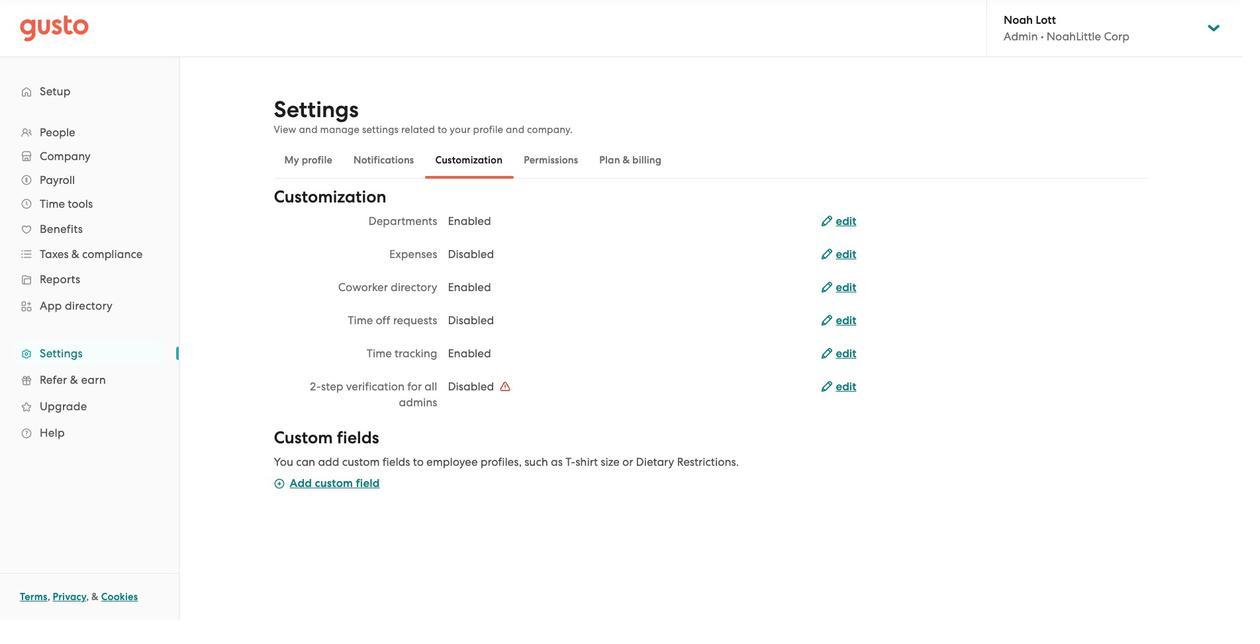 Task type: vqa. For each thing, say whether or not it's contained in the screenshot.
Company
yes



Task type: describe. For each thing, give the bounding box(es) containing it.
edit for tracking
[[836, 347, 857, 361]]

refer & earn link
[[13, 368, 166, 392]]

dietary
[[636, 456, 675, 469]]

noahlittle
[[1047, 30, 1102, 43]]

upgrade link
[[13, 395, 166, 419]]

customization button
[[425, 144, 514, 176]]

edit for directory
[[836, 281, 857, 295]]

verification
[[346, 380, 405, 393]]

time tracking
[[367, 347, 437, 360]]

setup link
[[13, 79, 166, 103]]

edit button for off
[[822, 313, 857, 329]]

corp
[[1104, 30, 1130, 43]]

people button
[[13, 121, 166, 144]]

refer
[[40, 374, 67, 387]]

•
[[1041, 30, 1044, 43]]

add custom field
[[290, 477, 380, 491]]

departments
[[369, 215, 437, 228]]

noah
[[1004, 13, 1033, 27]]

cookies
[[101, 592, 138, 603]]

can
[[296, 456, 315, 469]]

0 horizontal spatial customization
[[274, 187, 387, 207]]

people
[[40, 126, 75, 139]]

help link
[[13, 421, 166, 445]]

enabled for time tracking
[[448, 347, 491, 360]]

coworker
[[338, 281, 388, 294]]

custom fields
[[274, 428, 379, 448]]

field
[[356, 477, 380, 491]]

terms link
[[20, 592, 47, 603]]

company
[[40, 150, 91, 163]]

requests
[[393, 314, 437, 327]]

& left cookies button
[[91, 592, 99, 603]]

you
[[274, 456, 293, 469]]

2-step verification for all admins
[[310, 380, 437, 409]]

noah lott admin • noahlittle corp
[[1004, 13, 1130, 43]]

privacy link
[[53, 592, 86, 603]]

coworker directory
[[338, 281, 437, 294]]

time tools button
[[13, 192, 166, 216]]

& for earn
[[70, 374, 78, 387]]

such
[[525, 456, 548, 469]]

for
[[408, 380, 422, 393]]

1 edit from the top
[[836, 215, 857, 229]]

related
[[401, 124, 435, 136]]

step
[[321, 380, 344, 393]]

terms
[[20, 592, 47, 603]]

refer & earn
[[40, 374, 106, 387]]

1 , from the left
[[47, 592, 50, 603]]

time for time tools
[[40, 197, 65, 211]]

taxes
[[40, 248, 69, 261]]

1 vertical spatial fields
[[383, 456, 410, 469]]

notifications
[[354, 154, 414, 166]]

directory for app directory
[[65, 299, 113, 313]]

edit button for directory
[[822, 280, 857, 296]]

enabled for departments
[[448, 215, 491, 228]]

time for time off requests
[[348, 314, 373, 327]]

0 vertical spatial custom
[[342, 456, 380, 469]]

company.
[[527, 124, 573, 136]]

all
[[425, 380, 437, 393]]

home image
[[20, 15, 89, 41]]

you can add custom fields to employee profiles, such as t-shirt size or dietary restrictions.
[[274, 456, 739, 469]]

time for time tracking
[[367, 347, 392, 360]]

employee
[[427, 456, 478, 469]]

restrictions.
[[677, 456, 739, 469]]

your
[[450, 124, 471, 136]]

1 and from the left
[[299, 124, 318, 136]]

permissions
[[524, 154, 579, 166]]

edit button for step
[[822, 380, 857, 395]]

enabled for coworker directory
[[448, 281, 491, 294]]

2 , from the left
[[86, 592, 89, 603]]

plan
[[600, 154, 620, 166]]

profile inside my profile button
[[302, 154, 333, 166]]

notifications button
[[343, 144, 425, 176]]

benefits link
[[13, 217, 166, 241]]

module__icon___go7vc image
[[500, 382, 511, 392]]

2-
[[310, 380, 321, 393]]

manage
[[320, 124, 360, 136]]

company button
[[13, 144, 166, 168]]

1 edit button from the top
[[822, 214, 857, 230]]

earn
[[81, 374, 106, 387]]

taxes & compliance button
[[13, 242, 166, 266]]

2 edit from the top
[[836, 248, 857, 262]]

view
[[274, 124, 297, 136]]

profiles,
[[481, 456, 522, 469]]



Task type: locate. For each thing, give the bounding box(es) containing it.
0 horizontal spatial to
[[413, 456, 424, 469]]

and right view
[[299, 124, 318, 136]]

4 edit from the top
[[836, 314, 857, 328]]

& inside dropdown button
[[71, 248, 79, 261]]

size
[[601, 456, 620, 469]]

& for compliance
[[71, 248, 79, 261]]

1 horizontal spatial fields
[[383, 456, 410, 469]]

time down payroll
[[40, 197, 65, 211]]

help
[[40, 427, 65, 440]]

time down off
[[367, 347, 392, 360]]

settings up refer
[[40, 347, 83, 360]]

3 edit button from the top
[[822, 280, 857, 296]]

profile
[[473, 124, 504, 136], [302, 154, 333, 166]]

settings view and manage settings related to your profile and company.
[[274, 96, 573, 136]]

0 vertical spatial to
[[438, 124, 447, 136]]

as
[[551, 456, 563, 469]]

reports link
[[13, 268, 166, 291]]

1 vertical spatial directory
[[65, 299, 113, 313]]

1 horizontal spatial profile
[[473, 124, 504, 136]]

admin
[[1004, 30, 1038, 43]]

edit button
[[822, 214, 857, 230], [822, 247, 857, 263], [822, 280, 857, 296], [822, 313, 857, 329], [822, 346, 857, 362], [822, 380, 857, 395]]

cookies button
[[101, 590, 138, 605]]

plan & billing button
[[589, 144, 673, 176]]

0 horizontal spatial directory
[[65, 299, 113, 313]]

2 vertical spatial time
[[367, 347, 392, 360]]

fields left employee
[[383, 456, 410, 469]]

taxes & compliance
[[40, 248, 143, 261]]

& for billing
[[623, 154, 630, 166]]

app directory link
[[13, 294, 166, 318]]

or
[[623, 456, 634, 469]]

disabled right requests
[[448, 314, 494, 327]]

profile right your
[[473, 124, 504, 136]]

0 vertical spatial enabled
[[448, 215, 491, 228]]

add custom field link
[[274, 477, 380, 491]]

upgrade
[[40, 400, 87, 413]]

disabled
[[448, 248, 494, 261], [448, 314, 494, 327], [448, 380, 497, 393]]

app
[[40, 299, 62, 313]]

& right plan
[[623, 154, 630, 166]]

to inside settings view and manage settings related to your profile and company.
[[438, 124, 447, 136]]

0 vertical spatial disabled
[[448, 248, 494, 261]]

, left cookies button
[[86, 592, 89, 603]]

1 horizontal spatial settings
[[274, 96, 359, 123]]

fields
[[337, 428, 379, 448], [383, 456, 410, 469]]

billing
[[633, 154, 662, 166]]

1 vertical spatial settings
[[40, 347, 83, 360]]

& inside button
[[623, 154, 630, 166]]

1 horizontal spatial customization
[[435, 154, 503, 166]]

edit
[[836, 215, 857, 229], [836, 248, 857, 262], [836, 281, 857, 295], [836, 314, 857, 328], [836, 347, 857, 361], [836, 380, 857, 394]]

, left privacy
[[47, 592, 50, 603]]

2 edit button from the top
[[822, 247, 857, 263]]

1 disabled from the top
[[448, 248, 494, 261]]

profile right "my"
[[302, 154, 333, 166]]

time
[[40, 197, 65, 211], [348, 314, 373, 327], [367, 347, 392, 360]]

privacy
[[53, 592, 86, 603]]

directory inside list
[[65, 299, 113, 313]]

time tools
[[40, 197, 93, 211]]

list
[[0, 121, 179, 446]]

to left employee
[[413, 456, 424, 469]]

,
[[47, 592, 50, 603], [86, 592, 89, 603]]

3 disabled from the top
[[448, 380, 497, 393]]

1 vertical spatial enabled
[[448, 281, 491, 294]]

profile inside settings view and manage settings related to your profile and company.
[[473, 124, 504, 136]]

payroll
[[40, 174, 75, 187]]

0 horizontal spatial and
[[299, 124, 318, 136]]

disabled right expenses
[[448, 248, 494, 261]]

tools
[[68, 197, 93, 211]]

1 horizontal spatial directory
[[391, 281, 437, 294]]

1 horizontal spatial ,
[[86, 592, 89, 603]]

1 enabled from the top
[[448, 215, 491, 228]]

disabled for time off requests
[[448, 314, 494, 327]]

settings up manage
[[274, 96, 359, 123]]

to left your
[[438, 124, 447, 136]]

settings for settings view and manage settings related to your profile and company.
[[274, 96, 359, 123]]

0 vertical spatial time
[[40, 197, 65, 211]]

customization down my profile button
[[274, 187, 387, 207]]

& right taxes
[[71, 248, 79, 261]]

0 vertical spatial fields
[[337, 428, 379, 448]]

6 edit from the top
[[836, 380, 857, 394]]

app directory
[[40, 299, 113, 313]]

2 disabled from the top
[[448, 314, 494, 327]]

settings link
[[13, 342, 166, 366]]

fields up 'add'
[[337, 428, 379, 448]]

2 enabled from the top
[[448, 281, 491, 294]]

my profile
[[285, 154, 333, 166]]

0 horizontal spatial ,
[[47, 592, 50, 603]]

to
[[438, 124, 447, 136], [413, 456, 424, 469]]

and
[[299, 124, 318, 136], [506, 124, 525, 136]]

custom down 'add'
[[315, 477, 353, 491]]

compliance
[[82, 248, 143, 261]]

disabled for 2-step verification for all admins
[[448, 380, 497, 393]]

1 vertical spatial disabled
[[448, 314, 494, 327]]

directory
[[391, 281, 437, 294], [65, 299, 113, 313]]

settings inside "link"
[[40, 347, 83, 360]]

0 horizontal spatial settings
[[40, 347, 83, 360]]

payroll button
[[13, 168, 166, 192]]

4 edit button from the top
[[822, 313, 857, 329]]

directory for coworker directory
[[391, 281, 437, 294]]

reports
[[40, 273, 80, 286]]

directory down reports 'link'
[[65, 299, 113, 313]]

time inside dropdown button
[[40, 197, 65, 211]]

permissions button
[[514, 144, 589, 176]]

my
[[285, 154, 299, 166]]

settings tabs tab list
[[274, 142, 1148, 179]]

off
[[376, 314, 391, 327]]

2 and from the left
[[506, 124, 525, 136]]

edit button for tracking
[[822, 346, 857, 362]]

gusto navigation element
[[0, 57, 179, 468]]

list containing people
[[0, 121, 179, 446]]

6 edit button from the top
[[822, 380, 857, 395]]

0 horizontal spatial profile
[[302, 154, 333, 166]]

3 enabled from the top
[[448, 347, 491, 360]]

add
[[318, 456, 340, 469]]

0 vertical spatial settings
[[274, 96, 359, 123]]

settings for settings
[[40, 347, 83, 360]]

enabled
[[448, 215, 491, 228], [448, 281, 491, 294], [448, 347, 491, 360]]

1 horizontal spatial and
[[506, 124, 525, 136]]

shirt
[[576, 456, 598, 469]]

5 edit button from the top
[[822, 346, 857, 362]]

1 vertical spatial customization
[[274, 187, 387, 207]]

0 horizontal spatial fields
[[337, 428, 379, 448]]

3 edit from the top
[[836, 281, 857, 295]]

settings
[[362, 124, 399, 136]]

disabled for expenses
[[448, 248, 494, 261]]

add
[[290, 477, 312, 491]]

admins
[[399, 396, 437, 409]]

settings inside settings view and manage settings related to your profile and company.
[[274, 96, 359, 123]]

customization inside button
[[435, 154, 503, 166]]

1 vertical spatial to
[[413, 456, 424, 469]]

custom up field
[[342, 456, 380, 469]]

& left earn
[[70, 374, 78, 387]]

1 vertical spatial profile
[[302, 154, 333, 166]]

edit for step
[[836, 380, 857, 394]]

tracking
[[395, 347, 437, 360]]

0 vertical spatial directory
[[391, 281, 437, 294]]

expenses
[[390, 248, 437, 261]]

t-
[[566, 456, 576, 469]]

benefits
[[40, 223, 83, 236]]

my profile button
[[274, 144, 343, 176]]

disabled left "module__icon___go7vc"
[[448, 380, 497, 393]]

1 vertical spatial custom
[[315, 477, 353, 491]]

0 vertical spatial customization
[[435, 154, 503, 166]]

directory down expenses
[[391, 281, 437, 294]]

&
[[623, 154, 630, 166], [71, 248, 79, 261], [70, 374, 78, 387], [91, 592, 99, 603]]

1 horizontal spatial to
[[438, 124, 447, 136]]

custom
[[274, 428, 333, 448]]

customization down your
[[435, 154, 503, 166]]

plan & billing
[[600, 154, 662, 166]]

terms , privacy , & cookies
[[20, 592, 138, 603]]

edit for off
[[836, 314, 857, 328]]

5 edit from the top
[[836, 347, 857, 361]]

1 vertical spatial time
[[348, 314, 373, 327]]

setup
[[40, 85, 71, 98]]

2 vertical spatial enabled
[[448, 347, 491, 360]]

lott
[[1036, 13, 1056, 27]]

and left company.
[[506, 124, 525, 136]]

time off requests
[[348, 314, 437, 327]]

2 vertical spatial disabled
[[448, 380, 497, 393]]

time left off
[[348, 314, 373, 327]]

custom
[[342, 456, 380, 469], [315, 477, 353, 491]]

0 vertical spatial profile
[[473, 124, 504, 136]]



